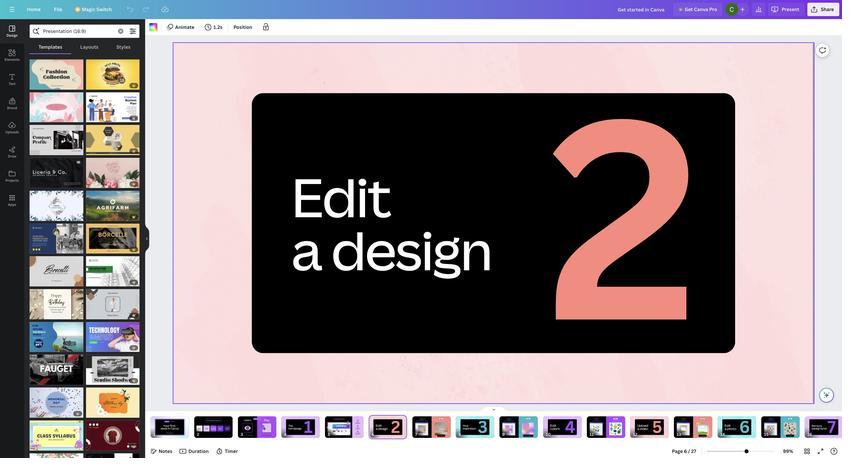 Task type: describe. For each thing, give the bounding box(es) containing it.
canva
[[695, 6, 709, 12]]

red minimalist new variant (presentation (16:9)) group
[[86, 417, 140, 451]]

12 for pastel blue yellow purple playful class syllabus presentation 16:9 group at left bottom
[[40, 445, 44, 450]]

27
[[692, 449, 697, 455]]

present
[[782, 6, 800, 12]]

happy mother's day presentation (16:9)) group
[[86, 154, 140, 188]]

home link
[[22, 3, 46, 16]]

apps
[[8, 203, 16, 207]]

timer button
[[214, 447, 241, 458]]

12 for blue minimalist creative business plan presentation (16:9) group
[[97, 116, 101, 121]]

1 of 15 for pink blue pastel playful fashion collection presentation 16:9 "group"
[[33, 83, 45, 88]]

Use 5+ words to describe... search field
[[43, 25, 114, 38]]

animate button
[[165, 22, 197, 33]]

happy mother's day presentation (16:9)) group
[[30, 450, 83, 459]]

1 of 12 for monochrome minimalist elegant magazine photography portfolio presentation 16:9 group on the left bottom
[[89, 379, 101, 384]]

blue minimalist creative business plan presentation (16:9) group
[[86, 88, 140, 123]]

1 for green yellow modern farming presentation 16:9 group
[[89, 215, 91, 220]]

1 of 12 for green simple architecture presentation (16:9) group
[[89, 280, 101, 285]]

animate
[[175, 24, 195, 30]]

99%
[[784, 449, 794, 455]]

1 of 12 for monochrome elegant professional company profile presentation 16:9 group
[[33, 182, 44, 187]]

magic switch
[[82, 6, 112, 12]]

page
[[673, 449, 684, 455]]

design button
[[0, 19, 24, 43]]

notes
[[159, 449, 172, 455]]

1 of 12 for white maroon simple elegant automotive company profile presentation 16:9 group
[[33, 379, 44, 384]]

a
[[292, 214, 322, 287]]

grey minimalist new arrival (presentation (16:9)) group
[[86, 286, 140, 320]]

get canva pro
[[685, 6, 718, 12]]

1 for monochrome elegant professional company profile presentation 16:9 group
[[33, 182, 35, 187]]

warm brown aesthetic fashion brand marketing presentation 16 : 9 group
[[30, 253, 83, 287]]

1 of 12 for pastel blue yellow purple playful class syllabus presentation 16:9 group at left bottom
[[33, 445, 44, 450]]

design
[[7, 33, 18, 38]]

side panel tab list
[[0, 19, 24, 213]]

duration button
[[178, 447, 212, 458]]

main menu bar
[[0, 0, 843, 19]]

1.2s button
[[203, 22, 225, 33]]

monochrome minimalist elegant magazine photography portfolio presentation 16:9 group
[[86, 351, 140, 386]]

1 of 15 for green yellow modern farming presentation 16:9 group
[[89, 215, 101, 220]]

/
[[689, 449, 691, 455]]

share button
[[808, 3, 840, 16]]

get canva pro button
[[674, 3, 723, 16]]

monochrome simple professional magazine photography portfolio presentation 16:9 group
[[86, 450, 140, 459]]

text
[[9, 81, 16, 86]]

1.2s
[[214, 24, 223, 30]]

notes button
[[148, 447, 175, 458]]

switch
[[96, 6, 112, 12]]

uploads button
[[0, 116, 24, 140]]

magic
[[82, 6, 95, 12]]

1 of 12 for blue minimalist creative business plan presentation (16:9) group
[[89, 116, 101, 121]]

15 for green yellow modern farming presentation 16:9 group
[[97, 215, 101, 220]]

12 for the monochrome professional fashion company profile presentation 16:9 group
[[40, 149, 44, 154]]

1 for warm brown aesthetic fashion brand marketing presentation 16 : 9 group in the bottom left of the page
[[33, 280, 35, 285]]

15 for blue purple gradient professional company presentation 16:9 group
[[97, 346, 101, 351]]

green yellow modern farming presentation 16:9 group
[[86, 187, 140, 221]]

get
[[685, 6, 694, 12]]

projects
[[5, 178, 19, 183]]

pink blue pastel playful fashion collection presentation 16:9 group
[[30, 56, 83, 90]]

templates button
[[30, 41, 71, 53]]

12 for white maroon simple elegant automotive company profile presentation 16:9 group
[[40, 379, 44, 384]]

15 for pink blue pastel playful fashion collection presentation 16:9 "group"
[[40, 83, 45, 88]]

happy mother's day  (presentation (16:9)) image
[[30, 191, 83, 221]]

1 for blue minimalist creative business plan presentation (16:9) group
[[89, 116, 91, 121]]

duration
[[189, 449, 209, 455]]

99% button
[[778, 447, 800, 458]]

blue gradient travel (presentation (16:9)) group
[[30, 319, 83, 353]]

1 for green simple architecture presentation (16:9) group
[[89, 280, 91, 285]]

green simple architecture presentation (16:9) group
[[86, 253, 140, 287]]

12 for 'colorful aesthetic magazine photography portfolio presentation 16:9' group
[[97, 247, 101, 252]]

of for blue purple gradient professional company presentation 16:9 group
[[92, 346, 96, 351]]

Design title text field
[[613, 3, 671, 16]]

happy mother's day presentation (16:9)) image
[[30, 454, 83, 459]]

page 6 / 27
[[673, 449, 697, 455]]

styles button
[[108, 41, 140, 53]]

elements
[[4, 57, 20, 62]]

12 for blue yellow good idea presentation (16:9) group
[[40, 247, 44, 252]]

of for white maroon simple elegant automotive company profile presentation 16:9 group
[[36, 379, 40, 384]]

blue gradient travel (presentation (16:9)) image
[[30, 323, 83, 353]]

monochrome professional fashion company profile presentation 16:9 group
[[30, 121, 83, 156]]

blue minimalist memorial day presentation (16:9) group
[[30, 384, 83, 419]]

magic switch button
[[70, 3, 117, 16]]

styles
[[117, 44, 131, 50]]

1 for white maroon simple elegant automotive company profile presentation 16:9 group
[[33, 379, 35, 384]]

12 for green simple architecture presentation (16:9) group
[[97, 280, 101, 285]]



Task type: vqa. For each thing, say whether or not it's contained in the screenshot.
"LAYOUTS"
yes



Task type: locate. For each thing, give the bounding box(es) containing it.
yellow minimalist furniture collection presentation (16:9) group
[[86, 121, 140, 156]]

2 vertical spatial 15
[[97, 346, 101, 351]]

1 of 12 up happy mother's day presentation (16:9)) group on the left of the page
[[33, 445, 44, 450]]

1 of 12 inside white maroon simple elegant automotive company profile presentation 16:9 group
[[33, 379, 44, 384]]

1 for 'colorful aesthetic magazine photography portfolio presentation 16:9' group
[[89, 247, 91, 252]]

of inside monochrome minimalist elegant magazine photography portfolio presentation 16:9 group
[[92, 379, 96, 384]]

1 up the blue minimalist memorial day presentation (16:9) group
[[33, 379, 35, 384]]

happy mother's day presentation (16:9)) image
[[30, 92, 83, 123]]

yellow modern burger (presentation (16:9)) group
[[86, 56, 140, 90]]

file button
[[49, 3, 68, 16]]

of up orange daisy mother's day (presentation (16:9)) group
[[92, 379, 96, 384]]

12 up green simple architecture presentation (16:9) group
[[97, 247, 101, 252]]

1 inside pastel blue yellow purple playful class syllabus presentation 16:9 group
[[33, 445, 35, 450]]

2
[[547, 24, 701, 402]]

1 right text
[[33, 83, 35, 88]]

1 of 12
[[89, 116, 101, 121], [33, 149, 44, 154], [33, 182, 44, 187], [33, 247, 44, 252], [89, 247, 101, 252], [33, 280, 44, 285], [89, 280, 101, 285], [33, 379, 44, 384], [89, 379, 101, 384], [33, 445, 44, 450]]

15 up 'colorful aesthetic magazine photography portfolio presentation 16:9' group
[[97, 215, 101, 220]]

templates
[[39, 44, 62, 50]]

brand button
[[0, 92, 24, 116]]

of right draw "button" in the top left of the page
[[36, 149, 40, 154]]

of up yellow minimalist furniture collection presentation (16:9) group
[[92, 116, 96, 121]]

2 vertical spatial 1 of 15
[[89, 346, 101, 351]]

15
[[40, 83, 45, 88], [97, 215, 101, 220], [97, 346, 101, 351]]

of for blue yellow good idea presentation (16:9) group
[[36, 247, 40, 252]]

of for green simple architecture presentation (16:9) group
[[92, 280, 96, 285]]

1 inside blue purple gradient professional company presentation 16:9 group
[[89, 346, 91, 351]]

text button
[[0, 68, 24, 92]]

of up 'colorful aesthetic magazine photography portfolio presentation 16:9' group
[[92, 215, 96, 220]]

apps button
[[0, 189, 24, 213]]

blue purple gradient professional company presentation 16:9 group
[[86, 319, 140, 353]]

1 inside warm brown aesthetic fashion brand marketing presentation 16 : 9 group
[[33, 280, 35, 285]]

1 for blue purple gradient professional company presentation 16:9 group
[[89, 346, 91, 351]]

of inside green yellow modern farming presentation 16:9 group
[[92, 215, 96, 220]]

timer
[[225, 449, 238, 455]]

projects button
[[0, 165, 24, 189]]

1
[[33, 83, 35, 88], [89, 116, 91, 121], [33, 149, 35, 154], [33, 182, 35, 187], [89, 215, 91, 220], [33, 247, 35, 252], [89, 247, 91, 252], [33, 280, 35, 285], [89, 280, 91, 285], [89, 346, 91, 351], [33, 379, 35, 384], [89, 379, 91, 384], [33, 445, 35, 450]]

1 of 12 inside 'colorful aesthetic magazine photography portfolio presentation 16:9' group
[[89, 247, 101, 252]]

12 inside pastel blue yellow purple playful class syllabus presentation 16:9 group
[[40, 445, 44, 450]]

1 of 15 up happy mother's day presentation (16:9)) group
[[33, 83, 45, 88]]

0 vertical spatial 15
[[40, 83, 45, 88]]

happy birthday (presentation (16:9)) group
[[30, 286, 83, 320]]

of right the projects
[[36, 182, 40, 187]]

grey minimalist new arrival (presentation (16:9)) image
[[86, 290, 140, 320]]

1 of 12 inside the monochrome professional fashion company profile presentation 16:9 group
[[33, 149, 44, 154]]

of up monochrome minimalist elegant magazine photography portfolio presentation 16:9 group on the left bottom
[[92, 346, 96, 351]]

hide image
[[145, 223, 149, 255]]

white maroon simple elegant automotive company profile presentation 16:9 group
[[30, 351, 83, 386]]

of for the monochrome professional fashion company profile presentation 16:9 group
[[36, 149, 40, 154]]

elements button
[[0, 43, 24, 68]]

of for warm brown aesthetic fashion brand marketing presentation 16 : 9 group in the bottom left of the page
[[36, 280, 40, 285]]

1 up warm brown aesthetic fashion brand marketing presentation 16 : 9 group in the bottom left of the page
[[33, 247, 35, 252]]

1 of 12 for blue yellow good idea presentation (16:9) group
[[33, 247, 44, 252]]

1 of 12 inside blue minimalist creative business plan presentation (16:9) group
[[89, 116, 101, 121]]

1 of 12 inside monochrome minimalist elegant magazine photography portfolio presentation 16:9 group
[[89, 379, 101, 384]]

1 inside monochrome minimalist elegant magazine photography portfolio presentation 16:9 group
[[89, 379, 91, 384]]

present button
[[769, 3, 805, 16]]

15 inside green yellow modern farming presentation 16:9 group
[[97, 215, 101, 220]]

canva assistant image
[[823, 392, 831, 400]]

of for monochrome minimalist elegant magazine photography portfolio presentation 16:9 group on the left bottom
[[92, 379, 96, 384]]

12 up warm brown aesthetic fashion brand marketing presentation 16 : 9 group in the bottom left of the page
[[40, 247, 44, 252]]

of inside blue minimalist creative business plan presentation (16:9) group
[[92, 116, 96, 121]]

of inside 'colorful aesthetic magazine photography portfolio presentation 16:9' group
[[92, 247, 96, 252]]

1 of 12 up grey minimalist new arrival (presentation (16:9)) group
[[89, 280, 101, 285]]

hide pages image
[[478, 407, 510, 413]]

12 inside the monochrome professional fashion company profile presentation 16:9 group
[[40, 149, 44, 154]]

yellow modern burger (presentation (16:9)) image
[[86, 60, 140, 90]]

1 of 12 for 'colorful aesthetic magazine photography portfolio presentation 16:9' group
[[89, 247, 101, 252]]

share
[[822, 6, 835, 12]]

1 of 12 up the blue minimalist memorial day presentation (16:9) group
[[33, 379, 44, 384]]

15 inside pink blue pastel playful fashion collection presentation 16:9 "group"
[[40, 83, 45, 88]]

1 up orange daisy mother's day (presentation (16:9)) group
[[89, 379, 91, 384]]

monochrome elegant professional company profile presentation 16:9 group
[[30, 154, 83, 188]]

1 of 12 inside green simple architecture presentation (16:9) group
[[89, 280, 101, 285]]

draw button
[[0, 140, 24, 165]]

1 inside monochrome elegant professional company profile presentation 16:9 group
[[33, 182, 35, 187]]

6
[[685, 449, 688, 455]]

draw
[[8, 154, 16, 159]]

file
[[54, 6, 62, 12]]

position button
[[231, 22, 255, 33]]

of up green simple architecture presentation (16:9) group
[[92, 247, 96, 252]]

12 inside white maroon simple elegant automotive company profile presentation 16:9 group
[[40, 379, 44, 384]]

1 of 12 up orange daisy mother's day (presentation (16:9)) group
[[89, 379, 101, 384]]

of up grey minimalist new arrival (presentation (16:9)) group
[[92, 280, 96, 285]]

12 up monochrome elegant professional company profile presentation 16:9 group
[[40, 149, 44, 154]]

1 for monochrome minimalist elegant magazine photography portfolio presentation 16:9 group on the left bottom
[[89, 379, 91, 384]]

home
[[27, 6, 41, 12]]

1 of 12 for warm brown aesthetic fashion brand marketing presentation 16 : 9 group in the bottom left of the page
[[33, 280, 44, 285]]

15 up happy mother's day presentation (16:9)) group
[[40, 83, 45, 88]]

of inside green simple architecture presentation (16:9) group
[[92, 280, 96, 285]]

orange daisy mother's day (presentation (16:9)) image
[[86, 388, 140, 419]]

1 inside blue yellow good idea presentation (16:9) group
[[33, 247, 35, 252]]

1 of 12 up warm brown aesthetic fashion brand marketing presentation 16 : 9 group in the bottom left of the page
[[33, 247, 44, 252]]

1 up green simple architecture presentation (16:9) group
[[89, 247, 91, 252]]

uploads
[[5, 130, 19, 135]]

12 inside blue minimalist creative business plan presentation (16:9) group
[[97, 116, 101, 121]]

1 for pastel blue yellow purple playful class syllabus presentation 16:9 group at left bottom
[[33, 445, 35, 450]]

of inside pastel blue yellow purple playful class syllabus presentation 16:9 group
[[36, 445, 40, 450]]

1 up 'colorful aesthetic magazine photography portfolio presentation 16:9' group
[[89, 215, 91, 220]]

1 of 12 inside blue yellow good idea presentation (16:9) group
[[33, 247, 44, 252]]

yellow minimalist furniture collection presentation (16:9) image
[[86, 125, 140, 156]]

1 up happy birthday (presentation (16:9)) group
[[33, 280, 35, 285]]

1 up yellow minimalist furniture collection presentation (16:9) group
[[89, 116, 91, 121]]

12 for monochrome minimalist elegant magazine photography portfolio presentation 16:9 group on the left bottom
[[97, 379, 101, 384]]

of
[[36, 83, 40, 88], [92, 116, 96, 121], [36, 149, 40, 154], [36, 182, 40, 187], [92, 215, 96, 220], [36, 247, 40, 252], [92, 247, 96, 252], [36, 280, 40, 285], [92, 280, 96, 285], [92, 346, 96, 351], [36, 379, 40, 384], [92, 379, 96, 384], [36, 445, 40, 450]]

12 inside 'colorful aesthetic magazine photography portfolio presentation 16:9' group
[[97, 247, 101, 252]]

12
[[97, 116, 101, 121], [40, 149, 44, 154], [40, 182, 44, 187], [40, 247, 44, 252], [97, 247, 101, 252], [40, 280, 44, 285], [97, 280, 101, 285], [40, 379, 44, 384], [97, 379, 101, 384], [40, 445, 44, 450]]

colorful aesthetic magazine photography portfolio presentation 16:9 group
[[86, 220, 140, 254]]

1 inside green yellow modern farming presentation 16:9 group
[[89, 215, 91, 220]]

1 right the projects
[[33, 182, 35, 187]]

1 for the monochrome professional fashion company profile presentation 16:9 group
[[33, 149, 35, 154]]

1 of 12 up green simple architecture presentation (16:9) group
[[89, 247, 101, 252]]

12 inside monochrome elegant professional company profile presentation 16:9 group
[[40, 182, 44, 187]]

1 right draw "button" in the top left of the page
[[33, 149, 35, 154]]

12 up happy mother's day  (presentation (16:9)) 'group'
[[40, 182, 44, 187]]

pastel blue yellow purple playful class syllabus presentation 16:9 group
[[30, 417, 83, 451]]

happy mother's day presentation (16:9)) image
[[86, 158, 140, 188]]

page 6 / 27 button
[[670, 447, 700, 458]]

1 inside pink blue pastel playful fashion collection presentation 16:9 "group"
[[33, 83, 35, 88]]

of inside pink blue pastel playful fashion collection presentation 16:9 "group"
[[36, 83, 40, 88]]

1 of 15 inside pink blue pastel playful fashion collection presentation 16:9 "group"
[[33, 83, 45, 88]]

1 of 12 up yellow minimalist furniture collection presentation (16:9) group
[[89, 116, 101, 121]]

1 of 15 up 'colorful aesthetic magazine photography portfolio presentation 16:9' group
[[89, 215, 101, 220]]

12 up the blue minimalist memorial day presentation (16:9) group
[[40, 379, 44, 384]]

1 inside 'colorful aesthetic magazine photography portfolio presentation 16:9' group
[[89, 247, 91, 252]]

1 of 12 inside pastel blue yellow purple playful class syllabus presentation 16:9 group
[[33, 445, 44, 450]]

15 inside blue purple gradient professional company presentation 16:9 group
[[97, 346, 101, 351]]

no color image
[[149, 23, 157, 31]]

12 for monochrome elegant professional company profile presentation 16:9 group
[[40, 182, 44, 187]]

1 of 15 inside green yellow modern farming presentation 16:9 group
[[89, 215, 101, 220]]

of inside blue yellow good idea presentation (16:9) group
[[36, 247, 40, 252]]

1 inside the monochrome professional fashion company profile presentation 16:9 group
[[33, 149, 35, 154]]

1 of 15 up monochrome minimalist elegant magazine photography portfolio presentation 16:9 group on the left bottom
[[89, 346, 101, 351]]

12 up orange daisy mother's day (presentation (16:9)) group
[[97, 379, 101, 384]]

of for blue minimalist creative business plan presentation (16:9) group
[[92, 116, 96, 121]]

red minimalist new variant (presentation (16:9)) image
[[86, 421, 140, 451]]

of for pastel blue yellow purple playful class syllabus presentation 16:9 group at left bottom
[[36, 445, 40, 450]]

Page title text field
[[377, 432, 380, 439]]

1 inside white maroon simple elegant automotive company profile presentation 16:9 group
[[33, 379, 35, 384]]

0 vertical spatial 1 of 15
[[33, 83, 45, 88]]

12 inside green simple architecture presentation (16:9) group
[[97, 280, 101, 285]]

12 for warm brown aesthetic fashion brand marketing presentation 16 : 9 group in the bottom left of the page
[[40, 280, 44, 285]]

1 inside green simple architecture presentation (16:9) group
[[89, 280, 91, 285]]

of for 'colorful aesthetic magazine photography portfolio presentation 16:9' group
[[92, 247, 96, 252]]

1 for pink blue pastel playful fashion collection presentation 16:9 "group"
[[33, 83, 35, 88]]

brand
[[7, 106, 17, 110]]

design
[[332, 214, 492, 287]]

1 inside blue minimalist creative business plan presentation (16:9) group
[[89, 116, 91, 121]]

1 of 12 for the monochrome professional fashion company profile presentation 16:9 group
[[33, 149, 44, 154]]

1 up happy mother's day presentation (16:9)) group on the left of the page
[[33, 445, 35, 450]]

of for monochrome elegant professional company profile presentation 16:9 group
[[36, 182, 40, 187]]

1 of 12 up happy mother's day  (presentation (16:9)) 'group'
[[33, 182, 44, 187]]

position
[[234, 24, 252, 30]]

of for green yellow modern farming presentation 16:9 group
[[92, 215, 96, 220]]

of up the blue minimalist memorial day presentation (16:9) group
[[36, 379, 40, 384]]

happy mother's day presentation (16:9)) group
[[30, 88, 83, 123]]

1 of 12 inside monochrome elegant professional company profile presentation 16:9 group
[[33, 182, 44, 187]]

edit
[[292, 161, 391, 233]]

1 vertical spatial 1 of 15
[[89, 215, 101, 220]]

12 up happy mother's day presentation (16:9)) group on the left of the page
[[40, 445, 44, 450]]

1 up monochrome minimalist elegant magazine photography portfolio presentation 16:9 group on the left bottom
[[89, 346, 91, 351]]

of inside warm brown aesthetic fashion brand marketing presentation 16 : 9 group
[[36, 280, 40, 285]]

12 up yellow minimalist furniture collection presentation (16:9) group
[[97, 116, 101, 121]]

of up happy mother's day presentation (16:9)) group on the left of the page
[[36, 445, 40, 450]]

of right text
[[36, 83, 40, 88]]

of up happy birthday (presentation (16:9)) group
[[36, 280, 40, 285]]

happy birthday (presentation (16:9)) image
[[30, 290, 83, 320]]

1 vertical spatial 15
[[97, 215, 101, 220]]

1 of 12 inside warm brown aesthetic fashion brand marketing presentation 16 : 9 group
[[33, 280, 44, 285]]

12 inside blue yellow good idea presentation (16:9) group
[[40, 247, 44, 252]]

1 up grey minimalist new arrival (presentation (16:9)) group
[[89, 280, 91, 285]]

layouts button
[[71, 41, 108, 53]]

15 up monochrome minimalist elegant magazine photography portfolio presentation 16:9 group on the left bottom
[[97, 346, 101, 351]]

layouts
[[80, 44, 99, 50]]

1 of 15
[[33, 83, 45, 88], [89, 215, 101, 220], [89, 346, 101, 351]]

blue yellow good idea presentation (16:9) group
[[30, 220, 83, 254]]

1 of 12 right draw "button" in the top left of the page
[[33, 149, 44, 154]]

1 of 12 up happy birthday (presentation (16:9)) group
[[33, 280, 44, 285]]

page 6 image
[[369, 417, 407, 439]]

orange daisy mother's day (presentation (16:9)) group
[[86, 384, 140, 419]]

1 for blue yellow good idea presentation (16:9) group
[[33, 247, 35, 252]]

12 inside monochrome minimalist elegant magazine photography portfolio presentation 16:9 group
[[97, 379, 101, 384]]

pro
[[710, 6, 718, 12]]

12 up grey minimalist new arrival (presentation (16:9)) group
[[97, 280, 101, 285]]

1 of 15 inside blue purple gradient professional company presentation 16:9 group
[[89, 346, 101, 351]]

blue minimalist memorial day presentation (16:9) image
[[30, 388, 83, 419]]

12 inside warm brown aesthetic fashion brand marketing presentation 16 : 9 group
[[40, 280, 44, 285]]

12 up happy birthday (presentation (16:9)) group
[[40, 280, 44, 285]]

of up warm brown aesthetic fashion brand marketing presentation 16 : 9 group in the bottom left of the page
[[36, 247, 40, 252]]

1 of 15 for blue purple gradient professional company presentation 16:9 group
[[89, 346, 101, 351]]

a design
[[292, 214, 492, 287]]

of for pink blue pastel playful fashion collection presentation 16:9 "group"
[[36, 83, 40, 88]]

happy mother's day  (presentation (16:9)) group
[[30, 187, 83, 221]]



